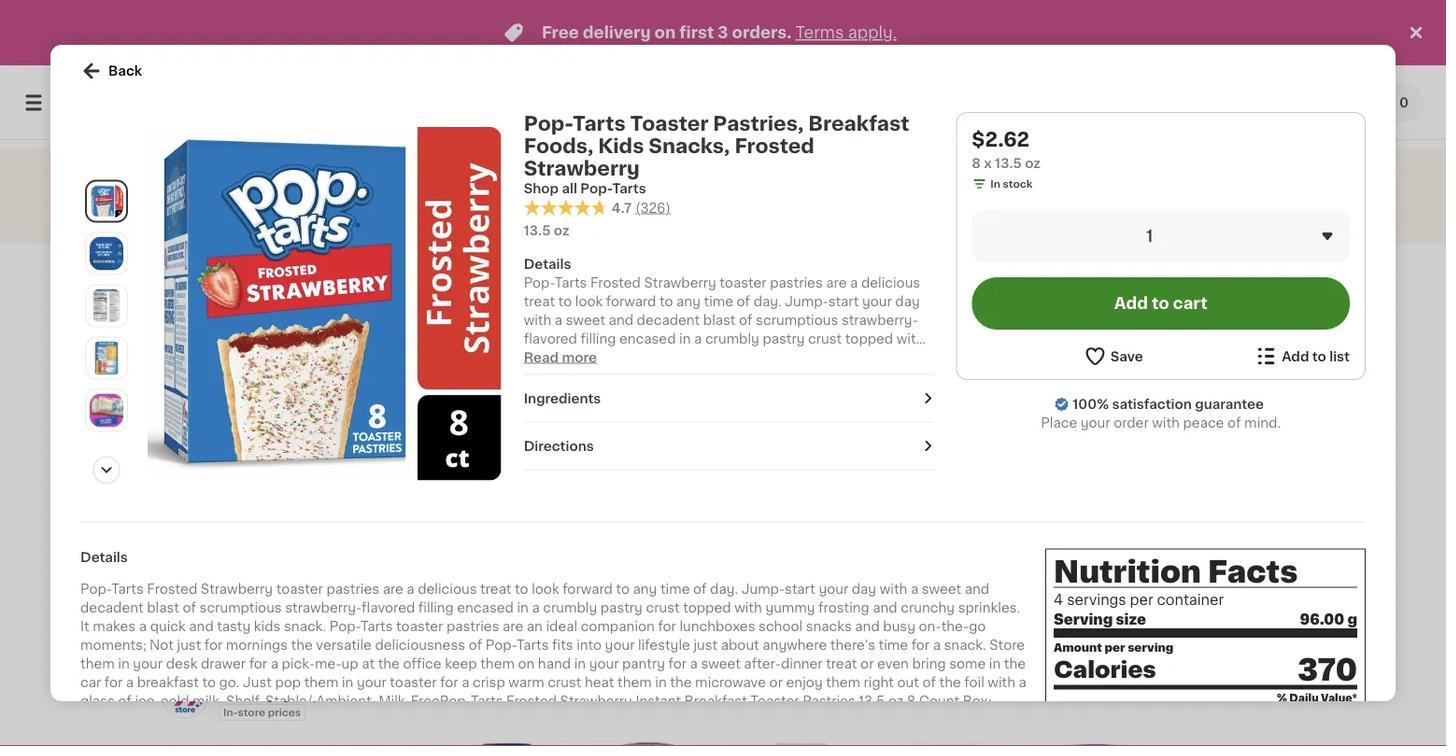 Task type: locate. For each thing, give the bounding box(es) containing it.
delicious
[[418, 583, 477, 596]]

1 horizontal spatial eggo
[[793, 541, 820, 552]]

your down at
[[357, 677, 387, 690]]

breakfast, inside kellogg's eggo frozen waffles, frozen breakfast, breakfast food, buttermilk
[[162, 571, 214, 581]]

all left pop-
[[562, 182, 577, 195]]

foods, up shop
[[524, 136, 594, 156]]

nutrition facts
[[1054, 557, 1298, 587]]

1 horizontal spatial pop-tarts toaster pastries, breakfast foods, kids snacks, frosted strawberry
[[896, 541, 998, 596]]

1 delivery from the top
[[229, 362, 273, 372]]

0 horizontal spatial on
[[518, 658, 535, 671]]

%
[[1277, 694, 1287, 704]]

delivery down 50k+
[[229, 362, 273, 372]]

1 vertical spatial or
[[770, 677, 783, 690]]

pop-tarts toaster pastries, breakfast foods, kids snacks, frosted strawberry
[[309, 541, 411, 596], [896, 541, 998, 596]]

1 items from the top
[[1231, 349, 1269, 362]]

1 prices from the top
[[268, 378, 301, 388]]

1 vertical spatial delivery
[[229, 692, 273, 702]]

food inside delimex chicken & cheese large flour taquitos frozen food snacks
[[682, 571, 709, 581]]

kellogg's eggo frozen waffles, frozen breakfast, breakfast food, original
[[1037, 541, 1151, 596]]

3:10pm
[[292, 692, 330, 702]]

8 left x on the top
[[972, 157, 981, 170]]

items for view all 20+ items
[[1231, 349, 1269, 362]]

12
[[1214, 687, 1228, 700]]

breakfast inside "pop-tarts toaster pastries, breakfast foods, kids snacks, frosted strawberry shop all pop-tarts"
[[808, 114, 909, 133]]

in up ambient.
[[342, 677, 354, 690]]

0 horizontal spatial snack.
[[284, 621, 326, 634]]

tarts inside "pop-tarts toaster pastries, breakfast foods, kids snacks, frosted strawberry shop all pop-tarts"
[[573, 114, 626, 133]]

0 horizontal spatial store
[[268, 674, 305, 687]]

2 kellogg's from the left
[[743, 541, 791, 552]]

instant
[[636, 695, 681, 708]]

toaster up sprinkles.
[[954, 541, 992, 552]]

tarts up "crunchy" at the right bottom of page
[[926, 541, 951, 552]]

0 horizontal spatial just
[[177, 639, 201, 652]]

ice-
[[135, 695, 161, 708]]

1 vertical spatial toaster
[[396, 621, 443, 634]]

breakfast up 'original'
[[1096, 571, 1146, 581]]

3 food, from the left
[[1058, 586, 1087, 596]]

food, inside kellogg's eggo frozen waffles, frozen breakfast, breakfast food, buttermilk
[[171, 586, 200, 596]]

food,
[[171, 586, 200, 596], [759, 586, 788, 596], [1058, 586, 1087, 596]]

breakfast up blueberry
[[803, 571, 852, 581]]

order
[[1114, 417, 1149, 430]]

0 horizontal spatial pop-tarts toaster pastries, breakfast foods, kids snacks, frosted strawberry image
[[300, 411, 420, 532]]

0 vertical spatial in-store prices
[[223, 378, 301, 388]]

eggo inside kellogg's eggo frozen waffles, frozen breakfast, breakfast food, buttermilk
[[207, 541, 233, 552]]

pop-tarts toaster pastries, breakfast foods, kids snacks, frosted strawberry image
[[300, 411, 420, 532], [887, 411, 1007, 532]]

1 in-store prices from the top
[[223, 378, 301, 388]]

eggo up the "start"
[[793, 541, 820, 552]]

kellogg's inside kellogg's eggo frozen waffles, frozen breakfast, breakfast food, original
[[1037, 541, 1084, 552]]

and left tasty
[[189, 621, 214, 634]]

2 by from the top
[[276, 692, 289, 702]]

3 waffles, from the left
[[1054, 556, 1096, 567]]

waffles, inside kellogg's eggo frozen waffles, frozen breakfast, breakfast food, buttermilk
[[174, 556, 216, 567]]

2 waffles, from the left
[[761, 556, 802, 567]]

1 horizontal spatial are
[[503, 621, 523, 634]]

1 horizontal spatial or
[[861, 658, 874, 671]]

deliciousness
[[375, 639, 465, 652]]

0 horizontal spatial crust
[[548, 677, 582, 690]]

in stock
[[991, 179, 1033, 189]]

0 horizontal spatial or
[[770, 677, 783, 690]]

0 horizontal spatial 13.5
[[524, 224, 551, 237]]

all for view all 20+ items
[[1184, 349, 1199, 362]]

0 vertical spatial by
[[276, 362, 289, 372]]

details
[[524, 258, 571, 271], [80, 551, 128, 565]]

2 food, from the left
[[759, 586, 788, 596]]

treat down meatballs
[[480, 583, 512, 596]]

just
[[177, 639, 201, 652], [694, 639, 718, 652]]

store down sprinkles.
[[990, 639, 1025, 652]]

0 vertical spatial sweet
[[922, 583, 962, 596]]

delivery for delivery by 3:10pm
[[229, 692, 273, 702]]

1 vertical spatial by
[[276, 692, 289, 702]]

serving size
[[1054, 613, 1146, 626]]

stable/
[[265, 695, 313, 708]]

waffles, for original
[[1054, 556, 1096, 567]]

0 horizontal spatial food
[[494, 586, 520, 596]]

0
[[1400, 96, 1409, 109]]

snack. up "some"
[[944, 639, 986, 652]]

pastry
[[601, 602, 643, 615]]

breakfast, up the 4
[[1042, 571, 1094, 581]]

prices
[[268, 378, 301, 388], [268, 708, 301, 718]]

pop-tarts frosted strawberry toaster pastries are a delicious treat to look forward to any time of day. jump-start your day with a sweet and decadent blast of scrumptious strawberry-flavored filling encased in a crumbly pastry crust  topped with yummy frosting and crunchy sprinkles. it makes a quick and tasty kids snack. pop-tarts toaster pastries are an ideal companion for lunchboxes  school snacks  and busy  on-the-go moments; not just for mornings  the versatile deliciousness of pop-tarts fits into your lifestyle just about anywhere there's time for a snack. store them in your desk drawer for a pick-me-up at the office  keep them on hand in your pantry for a sweet after-dinner treat  or even bring some in the car for a breakfast to go. just pop them in your toaster for a crisp  warm crust  heat them in the microwave  or enjoy them right out of the foil with a glass of ice-cold milk. shelf-stable/ ambient. milk-freepop-tarts frosted strawberry instant breakfast toaster pastries  13.5 oz  8 count box:
[[80, 583, 1027, 708]]

strawberry
[[524, 158, 640, 178], [201, 583, 273, 596], [353, 586, 410, 596], [940, 586, 996, 596], [560, 695, 632, 708]]

0 vertical spatial food
[[682, 571, 709, 581]]

mornings
[[226, 639, 288, 652]]

1 horizontal spatial delivery
[[583, 25, 651, 41]]

peace
[[1183, 417, 1224, 430]]

eggo inside kellogg's eggo frozen waffles, frozen breakfast, breakfast food, blueberry
[[793, 541, 820, 552]]

0 vertical spatial per
[[1130, 594, 1154, 607]]

view left 12
[[1160, 687, 1192, 700]]

50k+
[[222, 347, 249, 357]]

in-store prices
[[223, 378, 301, 388], [223, 708, 301, 718]]

0 vertical spatial in-
[[223, 378, 238, 388]]

3 breakfast, from the left
[[1042, 571, 1094, 581]]

oz up 'stock' at top right
[[1025, 157, 1041, 170]]

3 eggo from the left
[[1087, 541, 1113, 552]]

1 pop-tarts toaster pastries, breakfast foods, kids snacks, frosted strawberry image from the left
[[300, 411, 420, 532]]

breakfast up buttermilk
[[216, 571, 265, 581]]

1 horizontal spatial waffles,
[[761, 556, 802, 567]]

0 vertical spatial on
[[655, 25, 676, 41]]

2 horizontal spatial 13.5
[[995, 157, 1022, 170]]

1 horizontal spatial time
[[879, 639, 908, 652]]

any
[[633, 583, 657, 596]]

1 vertical spatial treat
[[826, 658, 857, 671]]

2 just from the left
[[694, 639, 718, 652]]

breakfast down microwave
[[685, 695, 747, 708]]

waffles, up buttermilk
[[174, 556, 216, 567]]

eggo up buttermilk
[[207, 541, 233, 552]]

eggo
[[207, 541, 233, 552], [793, 541, 820, 552], [1087, 541, 1113, 552]]

0 vertical spatial delivery
[[229, 362, 273, 372]]

toaster inside "pop-tarts toaster pastries, breakfast foods, kids snacks, frosted strawberry shop all pop-tarts"
[[630, 114, 709, 133]]

13.5 inside $2.62 8 x 13.5 oz
[[995, 157, 1022, 170]]

servings
[[1067, 594, 1127, 607]]

0 horizontal spatial eggo
[[207, 541, 233, 552]]

value*
[[1321, 694, 1358, 704]]

1 horizontal spatial on
[[655, 25, 676, 41]]

are left an
[[503, 621, 523, 634]]

1 horizontal spatial oz
[[888, 695, 904, 708]]

food
[[682, 571, 709, 581], [494, 586, 520, 596]]

ingredients button
[[524, 389, 934, 408]]

2 prices from the top
[[268, 708, 301, 718]]

1 waffles, from the left
[[174, 556, 216, 567]]

1 vertical spatial all
[[1184, 349, 1199, 362]]

2 horizontal spatial oz
[[1025, 157, 1041, 170]]

food, for buttermilk
[[171, 586, 200, 596]]

0 horizontal spatial treat
[[480, 583, 512, 596]]

waffles,
[[174, 556, 216, 567], [761, 556, 802, 567], [1054, 556, 1096, 567]]

chef
[[468, 541, 493, 552]]

breakfast inside kellogg's eggo frozen waffles, frozen breakfast, breakfast food, blueberry
[[803, 571, 852, 581]]

first
[[680, 25, 714, 41]]

1 horizontal spatial snack.
[[944, 639, 986, 652]]

to down "taquitos"
[[616, 583, 630, 596]]

1 horizontal spatial 8
[[972, 157, 981, 170]]

taquitos
[[599, 571, 642, 581]]

kids
[[598, 136, 644, 156], [346, 571, 369, 581], [933, 571, 956, 581], [1227, 571, 1249, 581]]

canned
[[513, 571, 554, 581]]

food, inside kellogg's eggo frozen waffles, frozen breakfast, breakfast food, blueberry
[[759, 586, 788, 596]]

add inside button
[[1114, 296, 1148, 312]]

3 kellogg's from the left
[[1037, 541, 1084, 552]]

a left quick
[[139, 621, 147, 634]]

2 delivery from the top
[[229, 692, 273, 702]]

0 vertical spatial 8
[[972, 157, 981, 170]]

kellogg's up blast
[[156, 541, 204, 552]]

1 pop-tarts toaster pastries, breakfast foods, kids snacks, frosted strawberry from the left
[[309, 541, 411, 596]]

1 horizontal spatial store
[[990, 639, 1025, 652]]

a up flavored
[[407, 583, 415, 596]]

after-
[[744, 658, 781, 671]]

toaster up flavored
[[367, 541, 406, 552]]

0 vertical spatial 13.5
[[995, 157, 1022, 170]]

food, inside kellogg's eggo frozen waffles, frozen breakfast, breakfast food, original
[[1058, 586, 1087, 596]]

add to list
[[1282, 350, 1350, 363]]

breakfast, for blueberry
[[748, 571, 800, 581]]

2 items from the top
[[1231, 687, 1269, 700]]

1 horizontal spatial add
[[1282, 350, 1309, 363]]

serving
[[1128, 642, 1174, 653]]

0 vertical spatial snack.
[[284, 621, 326, 634]]

details inside button
[[524, 258, 571, 271]]

moments;
[[80, 639, 146, 652]]

in-store prices down delivery by 3:10pm
[[223, 708, 301, 718]]

frosted inside the pop-tarts toaster pastries, breakfast foods, kids snacks, frosted brown sugar cinnamon
[[1187, 586, 1226, 596]]

details button
[[524, 255, 934, 273]]

1 vertical spatial 8
[[907, 695, 916, 708]]

pastries, up brown at the right bottom of page
[[1192, 556, 1236, 567]]

by for 3:20pm
[[276, 362, 289, 372]]

waffles, inside kellogg's eggo frozen waffles, frozen breakfast, breakfast food, blueberry
[[761, 556, 802, 567]]

or
[[861, 658, 874, 671], [770, 677, 783, 690]]

in
[[991, 179, 1001, 189]]

1 vertical spatial in-store prices
[[223, 708, 301, 718]]

1 horizontal spatial pop-tarts toaster pastries, breakfast foods, kids snacks, frosted strawberry button
[[881, 410, 1013, 596]]

orders.
[[732, 25, 792, 41]]

or up right at the bottom
[[861, 658, 874, 671]]

0 horizontal spatial time
[[661, 583, 690, 596]]

0 vertical spatial are
[[383, 583, 403, 596]]

makes
[[93, 621, 136, 634]]

0 horizontal spatial details
[[80, 551, 128, 565]]

even
[[877, 658, 909, 671]]

kellogg's inside kellogg's eggo frozen waffles, frozen breakfast, breakfast food, blueberry
[[743, 541, 791, 552]]

oz down shop
[[554, 224, 569, 237]]

1 horizontal spatial kellogg's
[[743, 541, 791, 552]]

prices down delivery by 3:20pm
[[268, 378, 301, 388]]

the
[[219, 674, 244, 687]]

2 pop-tarts toaster pastries, breakfast foods, kids snacks, frosted strawberry button from the left
[[881, 410, 1013, 596]]

0 vertical spatial prices
[[268, 378, 301, 388]]

kids up brown at the right bottom of page
[[1227, 571, 1249, 581]]

time up even
[[879, 639, 908, 652]]

food, up yummy
[[759, 586, 788, 596]]

pop-tarts toaster pastries, breakfast foods, kids snacks, frosted strawberry image for 2nd pop-tarts toaster pastries, breakfast foods, kids snacks, frosted strawberry button from the right
[[300, 411, 420, 532]]

snacks, up sugar
[[1252, 571, 1291, 581]]

0 horizontal spatial pastries
[[327, 583, 379, 596]]

2 horizontal spatial kellogg's
[[1037, 541, 1084, 552]]

food down meatballs
[[494, 586, 520, 596]]

to left the list
[[1313, 350, 1327, 363]]

foods, inside "pop-tarts toaster pastries, breakfast foods, kids snacks, frosted strawberry shop all pop-tarts"
[[524, 136, 594, 156]]

details up decadent in the left bottom of the page
[[80, 551, 128, 565]]

on inside pop-tarts frosted strawberry toaster pastries are a delicious treat to look forward to any time of day. jump-start your day with a sweet and decadent blast of scrumptious strawberry-flavored filling encased in a crumbly pastry crust  topped with yummy frosting and crunchy sprinkles. it makes a quick and tasty kids snack. pop-tarts toaster pastries are an ideal companion for lunchboxes  school snacks  and busy  on-the-go moments; not just for mornings  the versatile deliciousness of pop-tarts fits into your lifestyle just about anywhere there's time for a snack. store them in your desk drawer for a pick-me-up at the office  keep them on hand in your pantry for a sweet after-dinner treat  or even bring some in the car for a breakfast to go. just pop them in your toaster for a crisp  warm crust  heat them in the microwave  or enjoy them right out of the foil with a glass of ice-cold milk. shelf-stable/ ambient. milk-freepop-tarts frosted strawberry instant breakfast toaster pastries  13.5 oz  8 count box:
[[518, 658, 535, 671]]

to left cart
[[1152, 296, 1169, 312]]

breakfast, inside kellogg's eggo frozen waffles, frozen breakfast, breakfast food, original
[[1042, 571, 1094, 581]]

oz
[[1025, 157, 1041, 170], [554, 224, 569, 237], [888, 695, 904, 708]]

1 vertical spatial time
[[879, 639, 908, 652]]

0 horizontal spatial pop-tarts toaster pastries, breakfast foods, kids snacks, frosted strawberry button
[[294, 410, 426, 596]]

versatile
[[316, 639, 372, 652]]

oz down the out
[[888, 695, 904, 708]]

details down 13.5 oz
[[524, 258, 571, 271]]

toaster up facts
[[1247, 541, 1286, 552]]

kellogg's for kellogg's eggo frozen waffles, frozen breakfast, breakfast food, blueberry
[[743, 541, 791, 552]]

1 vertical spatial crust
[[548, 677, 582, 690]]

1 vertical spatial oz
[[554, 224, 569, 237]]

8 inside $2.62 8 x 13.5 oz
[[972, 157, 981, 170]]

snack.
[[284, 621, 326, 634], [944, 639, 986, 652]]

strawberry up flavored
[[353, 586, 410, 596]]

fast
[[415, 180, 443, 193]]

breakfast, up jump-
[[748, 571, 800, 581]]

with
[[1152, 417, 1180, 430], [880, 583, 908, 596], [735, 602, 762, 615], [988, 677, 1016, 690]]

2 horizontal spatial food,
[[1058, 586, 1087, 596]]

look
[[532, 583, 559, 596]]

sweet up "crunchy" at the right bottom of page
[[922, 583, 962, 596]]

★★★★★
[[524, 199, 608, 216], [524, 199, 608, 216]]

"food"
[[301, 264, 396, 291]]

food, up 'serving'
[[1058, 586, 1087, 596]]

delimex
[[605, 541, 647, 552]]

pick-
[[282, 658, 315, 671]]

amount per serving
[[1054, 642, 1174, 653]]

snacks, up sprinkles.
[[958, 571, 998, 581]]

items right 20+
[[1231, 349, 1269, 362]]

cheese
[[604, 556, 643, 567]]

on inside limited time offer region
[[655, 25, 676, 41]]

1 vertical spatial on
[[518, 658, 535, 671]]

breakfast, for buttermilk
[[162, 571, 214, 581]]

and up canned
[[524, 556, 543, 567]]

96.00
[[1300, 613, 1345, 626]]

companion
[[581, 621, 655, 634]]

satisfaction
[[1112, 398, 1192, 411]]

1 kellogg's from the left
[[156, 541, 204, 552]]

frosted inside "pop-tarts toaster pastries, breakfast foods, kids snacks, frosted strawberry shop all pop-tarts"
[[735, 136, 815, 156]]

x
[[984, 157, 992, 170]]

sweet up microwave
[[701, 658, 741, 671]]

1 vertical spatial are
[[503, 621, 523, 634]]

all left 12
[[1195, 687, 1211, 700]]

items right 12
[[1231, 687, 1269, 700]]

delivery right the free on the top of page
[[583, 25, 651, 41]]

your down 100%
[[1081, 417, 1111, 430]]

items
[[1231, 349, 1269, 362], [1231, 687, 1269, 700]]

toaster inside the pop-tarts toaster pastries, breakfast foods, kids snacks, frosted brown sugar cinnamon
[[1247, 541, 1286, 552]]

1 vertical spatial food
[[494, 586, 520, 596]]

1 by from the top
[[276, 362, 289, 372]]

flour
[[678, 556, 704, 567]]

delivery right fast at top
[[447, 180, 501, 193]]

for up walmart
[[254, 264, 295, 291]]

1 horizontal spatial crust
[[646, 602, 680, 615]]

kellogg's eggo frozen waffles, frozen breakfast, breakfast food, buttermilk image
[[153, 411, 274, 532]]

1 vertical spatial details
[[80, 551, 128, 565]]

1 breakfast, from the left
[[162, 571, 214, 581]]

waffles, for buttermilk
[[174, 556, 216, 567]]

0 horizontal spatial food,
[[171, 586, 200, 596]]

2 store from the top
[[238, 708, 265, 718]]

0 horizontal spatial oz
[[554, 224, 569, 237]]

and
[[524, 556, 543, 567], [965, 583, 990, 596], [873, 602, 898, 615], [189, 621, 214, 634], [855, 621, 880, 634]]

delivery inside limited time offer region
[[583, 25, 651, 41]]

1 vertical spatial pastries
[[446, 621, 499, 634]]

1 vertical spatial sweet
[[701, 658, 741, 671]]

2 horizontal spatial eggo
[[1087, 541, 1113, 552]]

13.5 down right at the bottom
[[859, 695, 885, 708]]

add inside 'button'
[[1282, 350, 1309, 363]]

1 horizontal spatial just
[[694, 639, 718, 652]]

add up save
[[1114, 296, 1148, 312]]

in down into
[[574, 658, 586, 671]]

2 in-store prices from the top
[[223, 708, 301, 718]]

tarts
[[612, 182, 646, 195]]

in-store prices down delivery by 3:20pm
[[223, 378, 301, 388]]

on left first
[[655, 25, 676, 41]]

are up flavored
[[383, 583, 403, 596]]

breakfast
[[137, 677, 199, 690]]

0 vertical spatial pastries
[[327, 583, 379, 596]]

0 horizontal spatial sweet
[[701, 658, 741, 671]]

toaster up the tarts
[[630, 114, 709, 133]]

them up the crisp
[[480, 658, 515, 671]]

for up 99
[[249, 658, 267, 671]]

tarts inside the pop-tarts toaster pastries, breakfast foods, kids snacks, frosted brown sugar cinnamon
[[1219, 541, 1245, 552]]

crunchy
[[901, 602, 955, 615]]

on
[[655, 25, 676, 41], [518, 658, 535, 671]]

chef boyardee spaghetti and meatballs canned food
[[460, 541, 554, 596]]

direct
[[949, 180, 991, 193]]

1 store from the top
[[238, 378, 265, 388]]

1 vertical spatial delivery
[[447, 180, 501, 193]]

2 horizontal spatial waffles,
[[1054, 556, 1096, 567]]

toaster
[[630, 114, 709, 133], [367, 541, 406, 552], [954, 541, 992, 552], [1247, 541, 1286, 552], [751, 695, 799, 708]]

store up delivery by 3:10pm
[[268, 674, 305, 687]]

container
[[1157, 594, 1224, 607]]

breakfast, inside kellogg's eggo frozen waffles, frozen breakfast, breakfast food, blueberry
[[748, 571, 800, 581]]

0 vertical spatial store
[[990, 639, 1025, 652]]

pop- inside the pop-tarts toaster pastries, breakfast foods, kids snacks, frosted brown sugar cinnamon
[[1195, 541, 1219, 552]]

0 horizontal spatial kellogg's
[[156, 541, 204, 552]]

add left the list
[[1282, 350, 1309, 363]]

cereal & breakfast food pop-tarts toaster pastries, breakfast foods, kids snacks, frosted strawberry hero image
[[148, 127, 501, 481]]

me-
[[315, 658, 342, 671]]

snacks, inside "pop-tarts toaster pastries, breakfast foods, kids snacks, frosted strawberry shop all pop-tarts"
[[649, 136, 730, 156]]

0 horizontal spatial add
[[1114, 296, 1148, 312]]

0 horizontal spatial waffles,
[[174, 556, 216, 567]]

2 pop-tarts toaster pastries, breakfast foods, kids snacks, frosted strawberry image from the left
[[887, 411, 1007, 532]]

add for add to cart
[[1114, 296, 1148, 312]]

pop- up decadent in the left bottom of the page
[[80, 583, 111, 596]]

eggo inside kellogg's eggo frozen waffles, frozen breakfast, breakfast food, original
[[1087, 541, 1113, 552]]

2 eggo from the left
[[793, 541, 820, 552]]

kids
[[254, 621, 281, 634]]

chicken
[[649, 541, 692, 552]]

1 vertical spatial view
[[1160, 687, 1192, 700]]

a down keep
[[462, 677, 469, 690]]

buttermilk
[[203, 586, 256, 596]]

2 breakfast, from the left
[[748, 571, 800, 581]]

kids inside the pop-tarts toaster pastries, breakfast foods, kids snacks, frosted brown sugar cinnamon
[[1227, 571, 1249, 581]]

2 horizontal spatial breakfast,
[[1042, 571, 1094, 581]]

1 vertical spatial items
[[1231, 687, 1269, 700]]

1 vertical spatial snack.
[[944, 639, 986, 652]]

your down not
[[133, 658, 163, 671]]

kids up the tarts
[[598, 136, 644, 156]]

to inside add to cart button
[[1152, 296, 1169, 312]]

kellogg's inside kellogg's eggo frozen waffles, frozen breakfast, breakfast food, buttermilk
[[156, 541, 204, 552]]

delivery
[[583, 25, 651, 41], [447, 180, 501, 193]]

1 horizontal spatial food
[[682, 571, 709, 581]]

0 vertical spatial items
[[1231, 349, 1269, 362]]

13.5 right x on the top
[[995, 157, 1022, 170]]

1 eggo from the left
[[207, 541, 233, 552]]

2 in- from the top
[[223, 708, 238, 718]]

snacks, up (326)
[[649, 136, 730, 156]]

1 vertical spatial store
[[268, 674, 305, 687]]

0 vertical spatial store
[[238, 378, 265, 388]]

1 food, from the left
[[171, 586, 200, 596]]

by down pop
[[276, 692, 289, 702]]

(326)
[[636, 201, 671, 214]]

pop-tarts toaster pastries, breakfast foods, kids snacks, frosted strawberry button
[[294, 410, 426, 596], [881, 410, 1013, 596]]

1 horizontal spatial breakfast,
[[748, 571, 800, 581]]

waffles, inside kellogg's eggo frozen waffles, frozen breakfast, breakfast food, original
[[1054, 556, 1096, 567]]

pop- inside "pop-tarts toaster pastries, breakfast foods, kids snacks, frosted strawberry shop all pop-tarts"
[[524, 114, 573, 133]]

1 field
[[972, 210, 1350, 263]]

of down the bring
[[923, 677, 936, 690]]

0 horizontal spatial per
[[1105, 642, 1125, 653]]

frozen inside delimex chicken & cheese large flour taquitos frozen food snacks
[[645, 571, 680, 581]]

1 horizontal spatial 13.5
[[859, 695, 885, 708]]

1 horizontal spatial per
[[1130, 594, 1154, 607]]

0 horizontal spatial delivery
[[447, 180, 501, 193]]

1 horizontal spatial pop-tarts toaster pastries, breakfast foods, kids snacks, frosted strawberry image
[[887, 411, 1007, 532]]

enlarge cereal & breakfast food pop-tarts toaster pastries, breakfast foods, kids snacks, frosted strawberry angle_back (opens in a new tab) image
[[90, 341, 123, 375]]

crust down snacks at bottom
[[646, 602, 680, 615]]

pop-
[[524, 114, 573, 133], [315, 541, 339, 552], [902, 541, 926, 552], [1195, 541, 1219, 552], [80, 583, 111, 596], [330, 621, 361, 634], [486, 639, 517, 652]]

2 vertical spatial toaster
[[390, 677, 437, 690]]

servings per container
[[1067, 594, 1224, 607]]

kellogg's eggo frozen waffles, frozen breakfast, breakfast food, buttermilk
[[156, 541, 271, 596]]



Task type: describe. For each thing, give the bounding box(es) containing it.
enjoy
[[786, 677, 823, 690]]

tasty
[[217, 621, 251, 634]]

hand
[[538, 658, 571, 671]]

office
[[403, 658, 442, 671]]

breakfast inside kellogg's eggo frozen waffles, frozen breakfast, breakfast food, original
[[1096, 571, 1146, 581]]

filling
[[418, 602, 454, 615]]

1 just from the left
[[177, 639, 201, 652]]

1 horizontal spatial sweet
[[922, 583, 962, 596]]

more
[[562, 351, 597, 364]]

per for amount
[[1105, 642, 1125, 653]]

for up drawer
[[204, 639, 223, 652]]

4
[[1054, 594, 1063, 607]]

1 vertical spatial 13.5
[[524, 224, 551, 237]]

100%
[[1073, 398, 1109, 411]]

an
[[527, 621, 543, 634]]

strawberry inside "pop-tarts toaster pastries, breakfast foods, kids snacks, frosted strawberry shop all pop-tarts"
[[524, 158, 640, 178]]

keep
[[445, 658, 477, 671]]

1
[[1146, 228, 1153, 244]]

yummy
[[766, 602, 815, 615]]

pop-tarts toaster pastries, breakfast foods, kids snacks, frosted brown sugar cinnamon image
[[1180, 411, 1301, 532]]

oz inside $2.62 8 x 13.5 oz
[[1025, 157, 1041, 170]]

breakfast inside the pop-tarts toaster pastries, breakfast foods, kids snacks, frosted brown sugar cinnamon
[[1239, 556, 1288, 567]]

enlarge cereal & breakfast food pop-tarts toaster pastries, breakfast foods, kids snacks, frosted strawberry angle_left (opens in a new tab) image
[[90, 237, 123, 270]]

direct chat
[[949, 180, 1025, 193]]

pop-tarts toaster pastries, breakfast foods, kids snacks, frosted strawberry image for second pop-tarts toaster pastries, breakfast foods, kids snacks, frosted strawberry button from left
[[887, 411, 1007, 532]]

school
[[759, 621, 803, 634]]

chef boyardee spaghetti and meatballs canned food button
[[441, 410, 573, 596]]

them up car
[[80, 658, 115, 671]]

them down pantry
[[618, 677, 652, 690]]

0 vertical spatial toaster
[[276, 583, 323, 596]]

tarts up decadent in the left bottom of the page
[[111, 583, 144, 596]]

waffles, for blueberry
[[761, 556, 802, 567]]

eggo for buttermilk
[[207, 541, 233, 552]]

and up busy
[[873, 602, 898, 615]]

pastries
[[803, 695, 856, 708]]

snacks
[[635, 586, 672, 596]]

pop-tarts toaster pastries, breakfast foods, kids snacks, frosted brown sugar cinnamon button
[[1174, 410, 1306, 611]]

(326) button
[[636, 198, 671, 217]]

fits
[[552, 639, 573, 652]]

not
[[150, 639, 174, 652]]

per for servings
[[1130, 594, 1154, 607]]

pastries, inside "pop-tarts toaster pastries, breakfast foods, kids snacks, frosted strawberry shop all pop-tarts"
[[713, 114, 804, 133]]

the up pick-
[[291, 639, 313, 652]]

items for view all 12 items
[[1231, 687, 1269, 700]]

serving
[[1054, 613, 1113, 626]]

the right at
[[378, 658, 400, 671]]

fast delivery
[[415, 180, 501, 193]]

the 99 store show all 12 items element
[[219, 671, 1160, 689]]

0 vertical spatial crust
[[646, 602, 680, 615]]

eggo for original
[[1087, 541, 1113, 552]]

results
[[140, 264, 248, 291]]

about
[[721, 639, 759, 652]]

2 pop-tarts toaster pastries, breakfast foods, kids snacks, frosted strawberry from the left
[[896, 541, 998, 596]]

pop- up the crisp
[[486, 639, 517, 652]]

start
[[785, 583, 816, 596]]

0 vertical spatial treat
[[480, 583, 512, 596]]

add for add to list
[[1282, 350, 1309, 363]]

pop- up "crunchy" at the right bottom of page
[[902, 541, 926, 552]]

some
[[949, 658, 986, 671]]

them up pastries
[[826, 677, 860, 690]]

1 pop-tarts toaster pastries, breakfast foods, kids snacks, frosted strawberry button from the left
[[294, 410, 426, 596]]

your down companion
[[605, 639, 635, 652]]

in right "some"
[[989, 658, 1001, 671]]

meatballs
[[460, 571, 511, 581]]

100% satisfaction guarantee
[[1073, 398, 1264, 411]]

topped
[[683, 602, 731, 615]]

store inside pop-tarts frosted strawberry toaster pastries are a delicious treat to look forward to any time of day. jump-start your day with a sweet and decadent blast of scrumptious strawberry-flavored filling encased in a crumbly pastry crust  topped with yummy frosting and crunchy sprinkles. it makes a quick and tasty kids snack. pop-tarts toaster pastries are an ideal companion for lunchboxes  school snacks  and busy  on-the-go moments; not just for mornings  the versatile deliciousness of pop-tarts fits into your lifestyle just about anywhere there's time for a snack. store them in your desk drawer for a pick-me-up at the office  keep them on hand in your pantry for a sweet after-dinner treat  or even bring some in the car for a breakfast to go. just pop them in your toaster for a crisp  warm crust  heat them in the microwave  or enjoy them right out of the foil with a glass of ice-cold milk. shelf-stable/ ambient. milk-freepop-tarts frosted strawberry instant breakfast toaster pastries  13.5 oz  8 count box:
[[990, 639, 1025, 652]]

walmart 50k+ recent orders
[[219, 329, 323, 357]]

pop-tarts toaster pastries, breakfast foods, kids snacks, frosted brown sugar cinnamon
[[1187, 541, 1294, 611]]

and inside chef boyardee spaghetti and meatballs canned food
[[524, 556, 543, 567]]

tarts down an
[[517, 639, 549, 652]]

view all 20+ items
[[1148, 349, 1269, 362]]

up
[[342, 658, 358, 671]]

for up freepop-
[[440, 677, 458, 690]]

1 in- from the top
[[223, 378, 238, 388]]

all for view all 12 items
[[1195, 687, 1211, 700]]

into
[[577, 639, 602, 652]]

of right blast
[[183, 602, 196, 615]]

the right "some"
[[1004, 658, 1026, 671]]

delivery by 3:10pm
[[229, 692, 330, 702]]

encased
[[457, 602, 514, 615]]

0 vertical spatial or
[[861, 658, 874, 671]]

view for view all 20+ items
[[1148, 349, 1181, 362]]

kellogg's for kellogg's eggo frozen waffles, frozen breakfast, breakfast food, buttermilk
[[156, 541, 204, 552]]

kellogg's eggo frozen waffles, frozen breakfast, breakfast food, original button
[[1028, 410, 1160, 596]]

daily
[[1290, 694, 1319, 704]]

breakfast inside kellogg's eggo frozen waffles, frozen breakfast, breakfast food, buttermilk
[[216, 571, 265, 581]]

spaghetti
[[471, 556, 521, 567]]

pop- up the versatile
[[330, 621, 361, 634]]

1 horizontal spatial pastries
[[446, 621, 499, 634]]

enlarge cereal & breakfast food pop-tarts toaster pastries, breakfast foods, kids snacks, frosted strawberry angle_top (opens in a new tab) image
[[90, 394, 123, 427]]

your up frosting
[[819, 583, 849, 596]]

kellogg's eggo frozen waffles, frozen breakfast, breakfast food, original image
[[1033, 411, 1154, 532]]

read more button
[[524, 348, 597, 367]]

walmart show all 22 items element
[[219, 326, 1148, 345]]

13.5 oz
[[524, 224, 569, 237]]

limited time offer region
[[0, 0, 1405, 65]]

snacks, up flavored
[[372, 571, 411, 581]]

go
[[969, 621, 986, 634]]

your up heat
[[589, 658, 619, 671]]

breakfast, for original
[[1042, 571, 1094, 581]]

in down 'moments;'
[[118, 658, 130, 671]]

a up the 99 store
[[271, 658, 278, 671]]

of up keep
[[469, 639, 482, 652]]

ingredients
[[524, 392, 601, 405]]

oz inside pop-tarts frosted strawberry toaster pastries are a delicious treat to look forward to any time of day. jump-start your day with a sweet and decadent blast of scrumptious strawberry-flavored filling encased in a crumbly pastry crust  topped with yummy frosting and crunchy sprinkles. it makes a quick and tasty kids snack. pop-tarts toaster pastries are an ideal companion for lunchboxes  school snacks  and busy  on-the-go moments; not just for mornings  the versatile deliciousness of pop-tarts fits into your lifestyle just about anywhere there's time for a snack. store them in your desk drawer for a pick-me-up at the office  keep them on hand in your pantry for a sweet after-dinner treat  or even bring some in the car for a breakfast to go. just pop them in your toaster for a crisp  warm crust  heat them in the microwave  or enjoy them right out of the foil with a glass of ice-cold milk. shelf-stable/ ambient. milk-freepop-tarts frosted strawberry instant breakfast toaster pastries  13.5 oz  8 count box:
[[888, 695, 904, 708]]

lunchboxes
[[680, 621, 755, 634]]

a left breakfast
[[126, 677, 134, 690]]

pastries, up "crunchy" at the right bottom of page
[[899, 556, 943, 567]]

dinner
[[781, 658, 823, 671]]

a right "foil"
[[1019, 677, 1027, 690]]

tarts down flavored
[[361, 621, 393, 634]]

chat
[[994, 180, 1025, 193]]

breakfast up flavored
[[359, 556, 408, 567]]

free delivery on first 3 orders. terms apply.
[[542, 25, 897, 41]]

tarts up the strawberry-
[[339, 541, 365, 552]]

kellogg's eggo frozen waffles, frozen breakfast, breakfast food, blueberry image
[[740, 411, 861, 532]]

and up sprinkles.
[[965, 583, 990, 596]]

kellogg's eggo frozen waffles, frozen breakfast, breakfast food, blueberry
[[743, 541, 857, 596]]

% daily value*
[[1277, 694, 1358, 704]]

tarts down the crisp
[[471, 695, 503, 708]]

facts
[[1208, 557, 1298, 587]]

to inside add to list 'button'
[[1313, 350, 1327, 363]]

sprinkles.
[[958, 602, 1020, 615]]

by for 3:10pm
[[276, 692, 289, 702]]

with down jump-
[[735, 602, 762, 615]]

store inside the 99 store show all 12 items element
[[268, 674, 305, 687]]

pastries, up the strawberry-
[[312, 556, 356, 567]]

at
[[362, 658, 375, 671]]

food, for blueberry
[[759, 586, 788, 596]]

pop-tarts toaster pastries, breakfast foods, kids snacks, frosted strawberry shop all pop-tarts
[[524, 114, 909, 195]]

heat
[[585, 677, 614, 690]]

13.5 inside pop-tarts frosted strawberry toaster pastries are a delicious treat to look forward to any time of day. jump-start your day with a sweet and decadent blast of scrumptious strawberry-flavored filling encased in a crumbly pastry crust  topped with yummy frosting and crunchy sprinkles. it makes a quick and tasty kids snack. pop-tarts toaster pastries are an ideal companion for lunchboxes  school snacks  and busy  on-the-go moments; not just for mornings  the versatile deliciousness of pop-tarts fits into your lifestyle just about anywhere there's time for a snack. store them in your desk drawer for a pick-me-up at the office  keep them on hand in your pantry for a sweet after-dinner treat  or even bring some in the car for a breakfast to go. just pop them in your toaster for a crisp  warm crust  heat them in the microwave  or enjoy them right out of the foil with a glass of ice-cold milk. shelf-stable/ ambient. milk-freepop-tarts frosted strawberry instant breakfast toaster pastries  13.5 oz  8 count box:
[[859, 695, 885, 708]]

blueberry
[[791, 586, 841, 596]]

food, for original
[[1058, 586, 1087, 596]]

a down on-
[[933, 639, 941, 652]]

to down canned
[[515, 583, 528, 596]]

strawberry-
[[285, 602, 362, 615]]

nutrition
[[1054, 557, 1202, 587]]

delimex chicken & cheese large flour taquitos frozen food snacks button
[[588, 410, 719, 596]]

kids inside "pop-tarts toaster pastries, breakfast foods, kids snacks, frosted strawberry shop all pop-tarts"
[[598, 136, 644, 156]]

car
[[80, 677, 101, 690]]

100% satisfaction guarantee link
[[1073, 395, 1264, 414]]

large
[[646, 556, 675, 567]]

a up an
[[532, 602, 540, 615]]

3
[[718, 25, 728, 41]]

out
[[897, 677, 919, 690]]

scrumptious
[[200, 602, 282, 615]]

and up there's
[[855, 621, 880, 634]]

original
[[1089, 586, 1129, 596]]

amount
[[1054, 642, 1102, 653]]

food inside chef boyardee spaghetti and meatballs canned food
[[494, 586, 520, 596]]

0 horizontal spatial are
[[383, 583, 403, 596]]

for up lifestyle
[[658, 621, 676, 634]]

kids up flavored
[[346, 571, 369, 581]]

with right "foil"
[[988, 677, 1016, 690]]

breakfast up sprinkles.
[[946, 556, 995, 567]]

mind.
[[1245, 417, 1281, 430]]

toaster inside pop-tarts frosted strawberry toaster pastries are a delicious treat to look forward to any time of day. jump-start your day with a sweet and decadent blast of scrumptious strawberry-flavored filling encased in a crumbly pastry crust  topped with yummy frosting and crunchy sprinkles. it makes a quick and tasty kids snack. pop-tarts toaster pastries are an ideal companion for lunchboxes  school snacks  and busy  on-the-go moments; not just for mornings  the versatile deliciousness of pop-tarts fits into your lifestyle just about anywhere there's time for a snack. store them in your desk drawer for a pick-me-up at the office  keep them on hand in your pantry for a sweet after-dinner treat  or even bring some in the car for a breakfast to go. just pop them in your toaster for a crisp  warm crust  heat them in the microwave  or enjoy them right out of the foil with a glass of ice-cold milk. shelf-stable/ ambient. milk-freepop-tarts frosted strawberry instant breakfast toaster pastries  13.5 oz  8 count box:
[[751, 695, 799, 708]]

of left the ice-
[[118, 695, 132, 708]]

in up an
[[517, 602, 529, 615]]

foods, up the strawberry-
[[309, 571, 344, 581]]

glass
[[80, 695, 115, 708]]

with right day
[[880, 583, 908, 596]]

delivery for free
[[583, 25, 651, 41]]

1 horizontal spatial treat
[[826, 658, 857, 671]]

strawberry up the scrumptious
[[201, 583, 273, 596]]

for right car
[[104, 677, 123, 690]]

guarantee
[[1195, 398, 1264, 411]]

eggo for blueberry
[[793, 541, 820, 552]]

$2.62 8 x 13.5 oz
[[972, 129, 1041, 170]]

view for view all 12 items
[[1160, 687, 1192, 700]]

terms
[[795, 25, 844, 41]]

a up "crunchy" at the right bottom of page
[[911, 583, 919, 596]]

save button
[[1084, 345, 1143, 368]]

enlarge cereal & breakfast food pop-tarts toaster pastries, breakfast foods, kids snacks, frosted strawberry hero (opens in a new tab) image
[[90, 184, 123, 218]]

day
[[852, 583, 877, 596]]

pastries, inside the pop-tarts toaster pastries, breakfast foods, kids snacks, frosted brown sugar cinnamon
[[1192, 556, 1236, 567]]

flavored
[[362, 602, 415, 615]]

8 inside pop-tarts frosted strawberry toaster pastries are a delicious treat to look forward to any time of day. jump-start your day with a sweet and decadent blast of scrumptious strawberry-flavored filling encased in a crumbly pastry crust  topped with yummy frosting and crunchy sprinkles. it makes a quick and tasty kids snack. pop-tarts toaster pastries are an ideal companion for lunchboxes  school snacks  and busy  on-the-go moments; not just for mornings  the versatile deliciousness of pop-tarts fits into your lifestyle just about anywhere there's time for a snack. store them in your desk drawer for a pick-me-up at the office  keep them on hand in your pantry for a sweet after-dinner treat  or even bring some in the car for a breakfast to go. just pop them in your toaster for a crisp  warm crust  heat them in the microwave  or enjoy them right out of the foil with a glass of ice-cold milk. shelf-stable/ ambient. milk-freepop-tarts frosted strawberry instant breakfast toaster pastries  13.5 oz  8 count box:
[[907, 695, 916, 708]]

add to list button
[[1255, 345, 1350, 368]]

breakfast inside pop-tarts frosted strawberry toaster pastries are a delicious treat to look forward to any time of day. jump-start your day with a sweet and decadent blast of scrumptious strawberry-flavored filling encased in a crumbly pastry crust  topped with yummy frosting and crunchy sprinkles. it makes a quick and tasty kids snack. pop-tarts toaster pastries are an ideal companion for lunchboxes  school snacks  and busy  on-the-go moments; not just for mornings  the versatile deliciousness of pop-tarts fits into your lifestyle just about anywhere there's time for a snack. store them in your desk drawer for a pick-me-up at the office  keep them on hand in your pantry for a sweet after-dinner treat  or even bring some in the car for a breakfast to go. just pop them in your toaster for a crisp  warm crust  heat them in the microwave  or enjoy them right out of the foil with a glass of ice-cold milk. shelf-stable/ ambient. milk-freepop-tarts frosted strawberry instant breakfast toaster pastries  13.5 oz  8 count box:
[[685, 695, 747, 708]]

bring
[[912, 658, 946, 671]]

delivery for fast
[[447, 180, 501, 193]]

a down lifestyle
[[690, 658, 698, 671]]

0 vertical spatial time
[[661, 583, 690, 596]]

strawberry down heat
[[560, 695, 632, 708]]

for down lifestyle
[[669, 658, 687, 671]]

apply.
[[848, 25, 897, 41]]

strawberry up sprinkles.
[[940, 586, 996, 596]]

the up count at the bottom right
[[940, 677, 961, 690]]

with down 100% satisfaction guarantee link
[[1152, 417, 1180, 430]]

shop
[[524, 182, 559, 195]]

chef boyardee spaghetti and meatballs canned food image
[[447, 411, 567, 532]]

for up the bring
[[912, 639, 930, 652]]

item carousel region
[[148, 403, 1332, 651]]

delimex chicken & cheese large flour taquitos frozen food snacks image
[[593, 411, 714, 532]]

kids up "crunchy" at the right bottom of page
[[933, 571, 956, 581]]

delivery for delivery by 3:20pm
[[229, 362, 273, 372]]

pop- up the strawberry-
[[315, 541, 339, 552]]

of down guarantee
[[1228, 417, 1241, 430]]

delivery by 3:20pm
[[229, 362, 332, 372]]

enlarge cereal & breakfast food pop-tarts toaster pastries, breakfast foods, kids snacks, frosted strawberry angle_right (opens in a new tab) image
[[90, 289, 123, 323]]

all inside "pop-tarts toaster pastries, breakfast foods, kids snacks, frosted strawberry shop all pop-tarts"
[[562, 182, 577, 195]]

in up instant
[[655, 677, 667, 690]]

foods, inside the pop-tarts toaster pastries, breakfast foods, kids snacks, frosted brown sugar cinnamon
[[1189, 571, 1224, 581]]

snacks, inside the pop-tarts toaster pastries, breakfast foods, kids snacks, frosted brown sugar cinnamon
[[1252, 571, 1291, 581]]

the up instant
[[670, 677, 692, 690]]

kellogg's for kellogg's eggo frozen waffles, frozen breakfast, breakfast food, original
[[1037, 541, 1084, 552]]

to up milk.
[[202, 677, 216, 690]]

them up '3:10pm'
[[304, 677, 339, 690]]

there's
[[830, 639, 875, 652]]

freepop-
[[411, 695, 471, 708]]

of up topped
[[693, 583, 707, 596]]

foods, up "crunchy" at the right bottom of page
[[896, 571, 931, 581]]



Task type: vqa. For each thing, say whether or not it's contained in the screenshot.
pay
no



